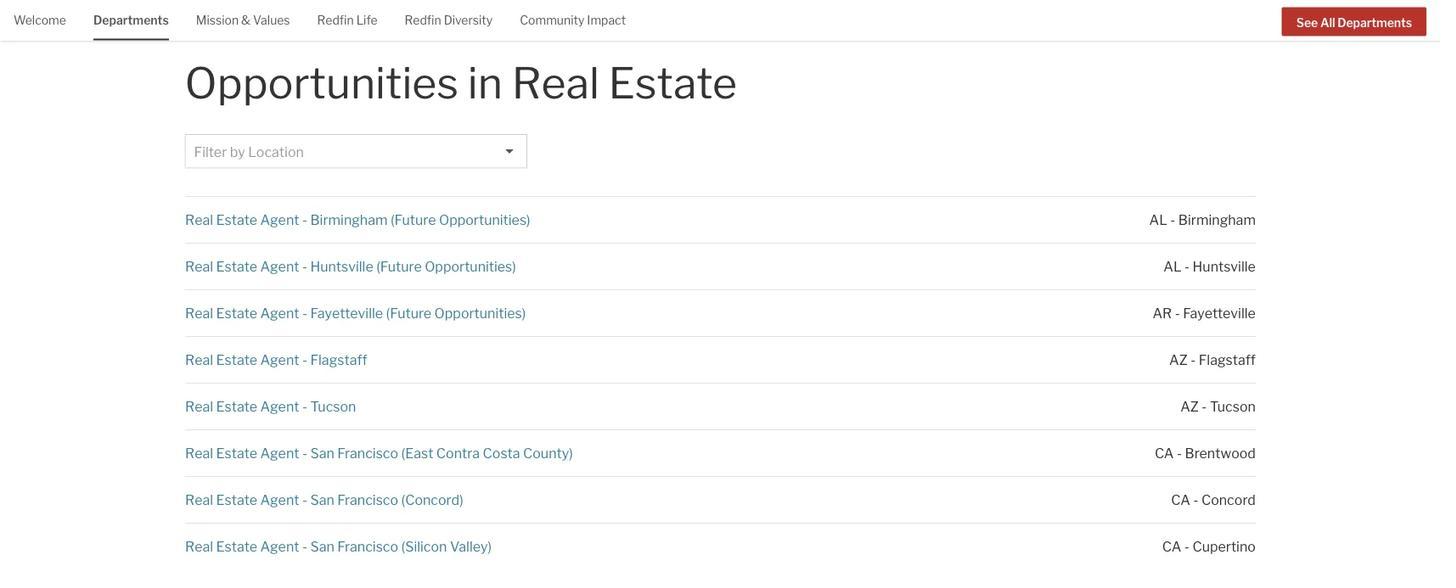Task type: vqa. For each thing, say whether or not it's contained in the screenshot.


Task type: describe. For each thing, give the bounding box(es) containing it.
- up 'ca - brentwood'
[[1202, 398, 1207, 415]]

real for real estate agent - huntsville (future opportunities)
[[185, 258, 213, 275]]

1 flagstaff from the left
[[310, 352, 367, 368]]

redfin for redfin life
[[317, 13, 354, 28]]

estate for real estate agent - flagstaff
[[216, 352, 257, 368]]

contra
[[436, 445, 480, 462]]

agent for real estate agent - san francisco (east contra costa county)
[[260, 445, 299, 462]]

redfin for redfin diversity
[[405, 13, 441, 28]]

opportunities) for real estate agent - fayetteville (future opportunities)
[[434, 305, 526, 321]]

(future for birmingham
[[390, 211, 436, 228]]

agent for real estate agent - fayetteville (future opportunities)
[[260, 305, 299, 321]]

redfin life
[[317, 13, 378, 28]]

in
[[468, 58, 503, 109]]

values
[[253, 13, 290, 28]]

real estate agent - san francisco (concord) link
[[185, 492, 463, 508]]

francisco for (east
[[337, 445, 398, 462]]

real estate agent - flagstaff
[[185, 352, 367, 368]]

real estate agent - tucson link
[[185, 398, 356, 415]]

1 birmingham from the left
[[310, 211, 387, 228]]

diversity
[[444, 13, 493, 28]]

2 fayetteville from the left
[[1183, 305, 1256, 321]]

- down al - birmingham
[[1185, 258, 1190, 275]]

opportunities in real estate
[[185, 58, 737, 109]]

opportunities) for real estate agent -  birmingham (future opportunities)
[[439, 211, 530, 228]]

- down 'ar - fayetteville'
[[1191, 352, 1196, 368]]

(silicon
[[401, 538, 447, 555]]

see
[[1297, 15, 1318, 30]]

al for al - birmingham
[[1149, 211, 1168, 228]]

real estate agent - san francisco (east contra costa county)
[[185, 445, 573, 462]]

real estate agent - san francisco (east contra costa county) link
[[185, 445, 573, 462]]

real estate agent - fayetteville (future opportunities) link
[[185, 305, 526, 321]]

- down "real estate agent - san francisco (concord)" link
[[302, 538, 307, 555]]

real estate agent - tucson
[[185, 398, 356, 415]]

san for (east
[[310, 445, 334, 462]]

- up real estate agent - flagstaff "link"
[[302, 305, 307, 321]]

san for (silicon
[[310, 538, 334, 555]]

redfin diversity link
[[405, 0, 493, 39]]

az - tucson
[[1181, 398, 1256, 415]]

- up real estate agent - huntsville (future opportunities) link
[[302, 211, 307, 228]]

real estate agent - san francisco (silicon valley) link
[[185, 538, 492, 555]]

az - flagstaff
[[1169, 352, 1256, 368]]

1 tucson from the left
[[310, 398, 356, 415]]

ca for ca - cupertino
[[1162, 538, 1182, 555]]

life
[[356, 13, 378, 28]]

(future for fayetteville
[[386, 305, 431, 321]]

ca for ca - brentwood
[[1155, 445, 1174, 462]]

location
[[248, 144, 304, 160]]

by
[[230, 144, 245, 160]]

see all departments
[[1297, 15, 1413, 30]]

2 birmingham from the left
[[1179, 211, 1256, 228]]

real for real estate agent - fayetteville (future opportunities)
[[185, 305, 213, 321]]

real estate agent - huntsville (future opportunities) link
[[185, 258, 516, 275]]

mission
[[196, 13, 239, 28]]

costa
[[482, 445, 520, 462]]

(concord)
[[401, 492, 463, 508]]

real estate agent - flagstaff link
[[185, 352, 367, 368]]

agent for real estate agent - san francisco (silicon valley)
[[260, 538, 299, 555]]

ar - fayetteville
[[1153, 305, 1256, 321]]

- left brentwood
[[1177, 445, 1182, 462]]

community
[[520, 13, 585, 28]]

impact
[[587, 13, 626, 28]]

estate for real estate agent - huntsville (future opportunities)
[[216, 258, 257, 275]]

welcome link
[[14, 0, 66, 39]]

al for al - huntsville
[[1164, 258, 1182, 275]]

real estate agent - san francisco (concord)
[[185, 492, 463, 508]]

real for real estate agent - tucson
[[185, 398, 213, 415]]

san for (concord)
[[310, 492, 334, 508]]

estate for real estate agent - san francisco (concord)
[[216, 492, 257, 508]]



Task type: locate. For each thing, give the bounding box(es) containing it.
- down real estate agent - flagstaff "link"
[[302, 398, 307, 415]]

- left concord
[[1193, 492, 1199, 508]]

- up real estate agent - san francisco (concord)
[[302, 445, 307, 462]]

francisco for (silicon
[[337, 538, 398, 555]]

ca left brentwood
[[1155, 445, 1174, 462]]

al - birmingham
[[1149, 211, 1256, 228]]

san
[[310, 445, 334, 462], [310, 492, 334, 508], [310, 538, 334, 555]]

- left "cupertino"
[[1184, 538, 1190, 555]]

2 redfin from the left
[[405, 13, 441, 28]]

flagstaff
[[310, 352, 367, 368], [1199, 352, 1256, 368]]

san up real estate agent - san francisco (concord)
[[310, 445, 334, 462]]

brentwood
[[1185, 445, 1256, 462]]

redfin inside 'link'
[[405, 13, 441, 28]]

7 agent from the top
[[260, 492, 299, 508]]

1 horizontal spatial tucson
[[1210, 398, 1256, 415]]

real
[[512, 58, 600, 109], [185, 211, 213, 228], [185, 258, 213, 275], [185, 305, 213, 321], [185, 352, 213, 368], [185, 398, 213, 415], [185, 445, 213, 462], [185, 492, 213, 508], [185, 538, 213, 555]]

agent for real estate agent - flagstaff
[[260, 352, 299, 368]]

ca
[[1155, 445, 1174, 462], [1171, 492, 1190, 508], [1162, 538, 1182, 555]]

birmingham
[[310, 211, 387, 228], [1179, 211, 1256, 228]]

ca - brentwood
[[1155, 445, 1256, 462]]

real estate agent - fayetteville (future opportunities)
[[185, 305, 526, 321]]

(future down real estate agent -  birmingham (future opportunities) link
[[376, 258, 422, 275]]

cupertino
[[1193, 538, 1256, 555]]

&
[[241, 13, 251, 28]]

1 horizontal spatial flagstaff
[[1199, 352, 1256, 368]]

francisco left (east
[[337, 445, 398, 462]]

1 vertical spatial opportunities)
[[424, 258, 516, 275]]

2 vertical spatial opportunities)
[[434, 305, 526, 321]]

0 vertical spatial san
[[310, 445, 334, 462]]

francisco down real estate agent - san francisco (east contra costa county) link in the left of the page
[[337, 492, 398, 508]]

opportunities) for real estate agent - huntsville (future opportunities)
[[424, 258, 516, 275]]

welcome
[[14, 13, 66, 28]]

2 francisco from the top
[[337, 492, 398, 508]]

ca - concord
[[1171, 492, 1256, 508]]

real for real estate agent -  birmingham (future opportunities)
[[185, 211, 213, 228]]

3 agent from the top
[[260, 305, 299, 321]]

2 vertical spatial ca
[[1162, 538, 1182, 555]]

1 vertical spatial ca
[[1171, 492, 1190, 508]]

estate for real estate agent - tucson
[[216, 398, 257, 415]]

real estate agent -  birmingham (future opportunities)
[[185, 211, 530, 228]]

5 agent from the top
[[260, 398, 299, 415]]

1 redfin from the left
[[317, 13, 354, 28]]

(east
[[401, 445, 433, 462]]

1 horizontal spatial redfin
[[405, 13, 441, 28]]

departments
[[93, 13, 169, 28], [1338, 15, 1413, 30]]

real for real estate agent - san francisco (silicon valley)
[[185, 538, 213, 555]]

huntsville up real estate agent - fayetteville (future opportunities)
[[310, 258, 373, 275]]

al - huntsville
[[1164, 258, 1256, 275]]

huntsville
[[310, 258, 373, 275], [1193, 258, 1256, 275]]

agent for real estate agent - huntsville (future opportunities)
[[260, 258, 299, 275]]

0 vertical spatial (future
[[390, 211, 436, 228]]

filter by location
[[194, 144, 304, 160]]

francisco left (silicon at the left bottom of page
[[337, 538, 398, 555]]

estate for real estate agent - san francisco (silicon valley)
[[216, 538, 257, 555]]

0 horizontal spatial birmingham
[[310, 211, 387, 228]]

3 san from the top
[[310, 538, 334, 555]]

departments inside button
[[1338, 15, 1413, 30]]

fayetteville up az - flagstaff
[[1183, 305, 1256, 321]]

0 vertical spatial ca
[[1155, 445, 1174, 462]]

real estate agent - san francisco (silicon valley)
[[185, 538, 492, 555]]

1 francisco from the top
[[337, 445, 398, 462]]

- right ar
[[1175, 305, 1180, 321]]

real for real estate agent - flagstaff
[[185, 352, 213, 368]]

filter
[[194, 144, 227, 160]]

az up 'ca - brentwood'
[[1181, 398, 1199, 415]]

(future
[[390, 211, 436, 228], [376, 258, 422, 275], [386, 305, 431, 321]]

1 horizontal spatial birmingham
[[1179, 211, 1256, 228]]

agent for real estate agent - tucson
[[260, 398, 299, 415]]

agent for real estate agent -  birmingham (future opportunities)
[[260, 211, 299, 228]]

az down ar
[[1169, 352, 1188, 368]]

birmingham up real estate agent - huntsville (future opportunities)
[[310, 211, 387, 228]]

fayetteville down real estate agent - huntsville (future opportunities) link
[[310, 305, 383, 321]]

estate for real estate agent - fayetteville (future opportunities)
[[216, 305, 257, 321]]

2 san from the top
[[310, 492, 334, 508]]

county)
[[523, 445, 573, 462]]

mission & values
[[196, 13, 290, 28]]

departments link
[[93, 0, 169, 39]]

real for real estate agent - san francisco (concord)
[[185, 492, 213, 508]]

opportunities)
[[439, 211, 530, 228], [424, 258, 516, 275], [434, 305, 526, 321]]

- up real estate agent - fayetteville (future opportunities)
[[302, 258, 307, 275]]

fayetteville
[[310, 305, 383, 321], [1183, 305, 1256, 321]]

az for az - flagstaff
[[1169, 352, 1188, 368]]

0 horizontal spatial flagstaff
[[310, 352, 367, 368]]

0 vertical spatial opportunities)
[[439, 211, 530, 228]]

2 flagstaff from the left
[[1199, 352, 1256, 368]]

flagstaff down real estate agent - fayetteville (future opportunities) link
[[310, 352, 367, 368]]

3 francisco from the top
[[337, 538, 398, 555]]

1 vertical spatial (future
[[376, 258, 422, 275]]

al
[[1149, 211, 1168, 228], [1164, 258, 1182, 275]]

2 vertical spatial san
[[310, 538, 334, 555]]

0 horizontal spatial tucson
[[310, 398, 356, 415]]

tucson
[[310, 398, 356, 415], [1210, 398, 1256, 415]]

0 horizontal spatial huntsville
[[310, 258, 373, 275]]

francisco
[[337, 445, 398, 462], [337, 492, 398, 508], [337, 538, 398, 555]]

real estate agent -  birmingham (future opportunities) link
[[185, 211, 530, 228]]

birmingham up the al - huntsville
[[1179, 211, 1256, 228]]

1 horizontal spatial fayetteville
[[1183, 305, 1256, 321]]

- up real estate agent - san francisco (silicon valley)
[[302, 492, 307, 508]]

0 horizontal spatial departments
[[93, 13, 169, 28]]

2 vertical spatial (future
[[386, 305, 431, 321]]

tucson up real estate agent - san francisco (east contra costa county) link in the left of the page
[[310, 398, 356, 415]]

ca left concord
[[1171, 492, 1190, 508]]

0 vertical spatial al
[[1149, 211, 1168, 228]]

0 vertical spatial az
[[1169, 352, 1188, 368]]

redfin
[[317, 13, 354, 28], [405, 13, 441, 28]]

1 agent from the top
[[260, 211, 299, 228]]

see all departments button
[[1283, 7, 1427, 36]]

- up the al - huntsville
[[1170, 211, 1176, 228]]

agent for real estate agent - san francisco (concord)
[[260, 492, 299, 508]]

huntsville up 'ar - fayetteville'
[[1193, 258, 1256, 275]]

ar
[[1153, 305, 1172, 321]]

mission & values link
[[196, 0, 290, 39]]

ca left "cupertino"
[[1162, 538, 1182, 555]]

(future up real estate agent - huntsville (future opportunities)
[[390, 211, 436, 228]]

redfin life link
[[317, 0, 378, 39]]

2 agent from the top
[[260, 258, 299, 275]]

estate for real estate agent - san francisco (east contra costa county)
[[216, 445, 257, 462]]

1 huntsville from the left
[[310, 258, 373, 275]]

agent
[[260, 211, 299, 228], [260, 258, 299, 275], [260, 305, 299, 321], [260, 352, 299, 368], [260, 398, 299, 415], [260, 445, 299, 462], [260, 492, 299, 508], [260, 538, 299, 555]]

real estate agent - huntsville (future opportunities)
[[185, 258, 516, 275]]

az
[[1169, 352, 1188, 368], [1181, 398, 1199, 415]]

san up real estate agent - san francisco (silicon valley)
[[310, 492, 334, 508]]

2 tucson from the left
[[1210, 398, 1256, 415]]

1 vertical spatial san
[[310, 492, 334, 508]]

-
[[302, 211, 307, 228], [1170, 211, 1176, 228], [302, 258, 307, 275], [1185, 258, 1190, 275], [302, 305, 307, 321], [1175, 305, 1180, 321], [302, 352, 307, 368], [1191, 352, 1196, 368], [302, 398, 307, 415], [1202, 398, 1207, 415], [302, 445, 307, 462], [1177, 445, 1182, 462], [302, 492, 307, 508], [1193, 492, 1199, 508], [302, 538, 307, 555], [1184, 538, 1190, 555]]

real for real estate agent - san francisco (east contra costa county)
[[185, 445, 213, 462]]

1 vertical spatial az
[[1181, 398, 1199, 415]]

0 vertical spatial francisco
[[337, 445, 398, 462]]

0 horizontal spatial redfin
[[317, 13, 354, 28]]

1 san from the top
[[310, 445, 334, 462]]

estate for real estate agent -  birmingham (future opportunities)
[[216, 211, 257, 228]]

6 agent from the top
[[260, 445, 299, 462]]

2 huntsville from the left
[[1193, 258, 1256, 275]]

0 horizontal spatial fayetteville
[[310, 305, 383, 321]]

valley)
[[450, 538, 492, 555]]

san down "real estate agent - san francisco (concord)" link
[[310, 538, 334, 555]]

redfin diversity
[[405, 13, 493, 28]]

(future down real estate agent - huntsville (future opportunities)
[[386, 305, 431, 321]]

francisco for (concord)
[[337, 492, 398, 508]]

2 vertical spatial francisco
[[337, 538, 398, 555]]

all
[[1321, 15, 1336, 30]]

community impact
[[520, 13, 626, 28]]

- up real estate agent - tucson
[[302, 352, 307, 368]]

az for az - tucson
[[1181, 398, 1199, 415]]

1 horizontal spatial huntsville
[[1193, 258, 1256, 275]]

community impact link
[[520, 0, 626, 39]]

estate
[[609, 58, 737, 109], [216, 211, 257, 228], [216, 258, 257, 275], [216, 305, 257, 321], [216, 352, 257, 368], [216, 398, 257, 415], [216, 445, 257, 462], [216, 492, 257, 508], [216, 538, 257, 555]]

redfin left the life
[[317, 13, 354, 28]]

(future for huntsville
[[376, 258, 422, 275]]

1 vertical spatial francisco
[[337, 492, 398, 508]]

1 fayetteville from the left
[[310, 305, 383, 321]]

opportunities
[[185, 58, 459, 109]]

1 vertical spatial al
[[1164, 258, 1182, 275]]

8 agent from the top
[[260, 538, 299, 555]]

al up ar
[[1164, 258, 1182, 275]]

flagstaff up az - tucson on the right of page
[[1199, 352, 1256, 368]]

4 agent from the top
[[260, 352, 299, 368]]

tucson up brentwood
[[1210, 398, 1256, 415]]

al up the al - huntsville
[[1149, 211, 1168, 228]]

redfin left diversity on the top of the page
[[405, 13, 441, 28]]

ca for ca - concord
[[1171, 492, 1190, 508]]

concord
[[1201, 492, 1256, 508]]

ca - cupertino
[[1162, 538, 1256, 555]]

1 horizontal spatial departments
[[1338, 15, 1413, 30]]



